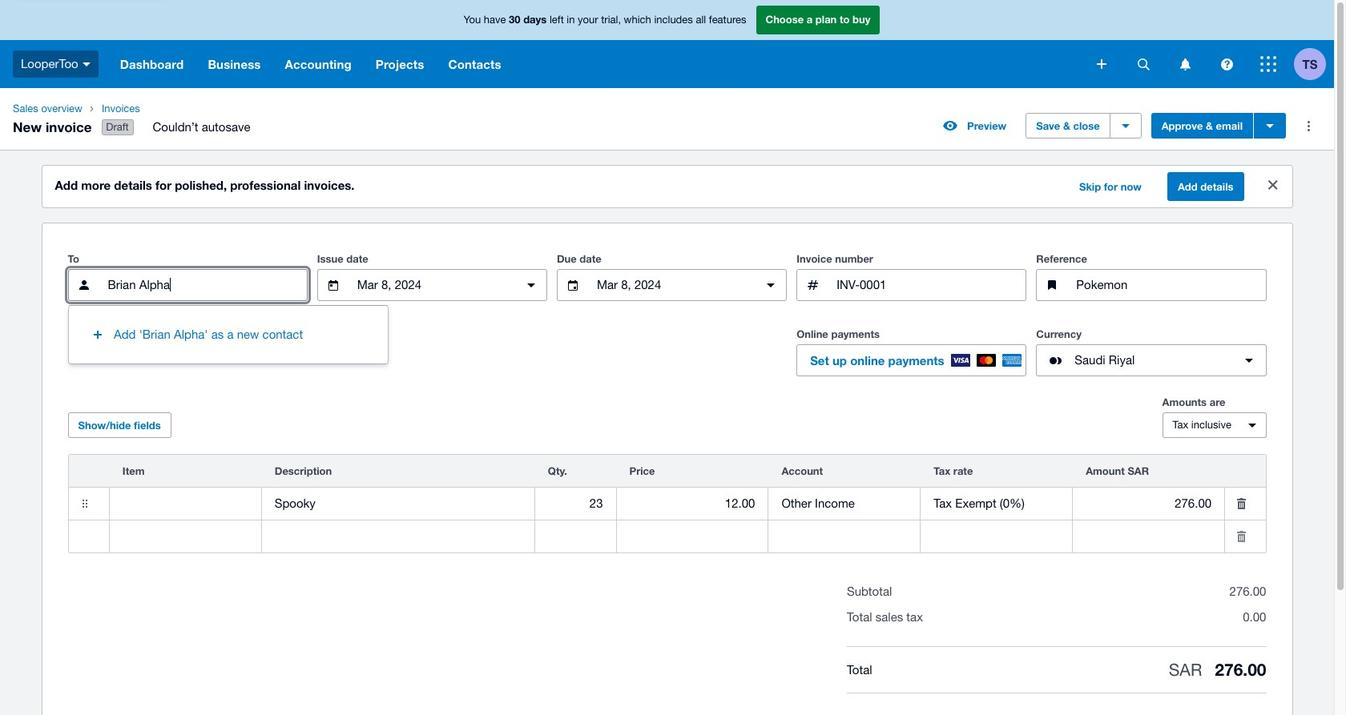 Task type: vqa. For each thing, say whether or not it's contained in the screenshot.
'Add details' button
yes



Task type: describe. For each thing, give the bounding box(es) containing it.
0.00
[[1244, 611, 1267, 625]]

draft
[[106, 121, 129, 133]]

276.00 for sar
[[1216, 661, 1267, 681]]

have
[[484, 14, 506, 26]]

to
[[68, 253, 79, 265]]

more invoice options image
[[1293, 110, 1325, 142]]

'brian
[[139, 328, 171, 342]]

to
[[840, 13, 850, 26]]

qty.
[[548, 465, 568, 478]]

& for close
[[1064, 120, 1071, 132]]

invoice
[[797, 253, 833, 265]]

none text field inside invoice line item list "element"
[[262, 522, 535, 552]]

Issue date text field
[[356, 270, 509, 301]]

close button
[[1257, 169, 1290, 201]]

due date
[[557, 253, 602, 265]]

set
[[811, 354, 830, 368]]

more line item options element
[[1226, 455, 1266, 488]]

amounts are
[[1163, 396, 1226, 409]]

show/hide fields button
[[68, 413, 171, 439]]

in
[[567, 14, 575, 26]]

invoice number
[[797, 253, 874, 265]]

save & close button
[[1026, 113, 1111, 139]]

Spooky text field
[[262, 489, 535, 520]]

more
[[81, 178, 111, 193]]

0 vertical spatial payments
[[832, 328, 880, 341]]

ts button
[[1295, 40, 1335, 88]]

show/hide fields
[[78, 419, 161, 432]]

dashboard link
[[108, 40, 196, 88]]

business
[[208, 57, 261, 71]]

payments inside 'set up online payments' popup button
[[889, 354, 945, 368]]

plan
[[816, 13, 837, 26]]

add details
[[1178, 180, 1234, 193]]

add more details for polished, professional invoices.
[[55, 178, 355, 193]]

amounts
[[1163, 396, 1207, 409]]

invoice line item list element
[[68, 455, 1267, 554]]

0 horizontal spatial details
[[114, 178, 152, 193]]

total for total sales tax
[[847, 611, 873, 625]]

show/hide
[[78, 419, 131, 432]]

set up online payments
[[811, 354, 945, 368]]

saudi riyal
[[1075, 354, 1135, 367]]

details inside button
[[1201, 180, 1234, 193]]

To text field
[[106, 270, 307, 301]]

issue
[[317, 253, 344, 265]]

you
[[464, 14, 481, 26]]

choose
[[766, 13, 804, 26]]

skip
[[1080, 180, 1102, 193]]

due
[[557, 253, 577, 265]]

loopertoo button
[[0, 40, 108, 88]]

tax for tax inclusive
[[1173, 419, 1189, 431]]

close image
[[1269, 180, 1278, 190]]

fields
[[134, 419, 161, 432]]

invoices
[[102, 103, 140, 115]]

polished,
[[175, 178, 227, 193]]

tax inclusive button
[[1163, 413, 1267, 439]]

reference
[[1037, 253, 1088, 265]]

for inside skip for now 'button'
[[1105, 180, 1118, 193]]

features
[[709, 14, 747, 26]]

banner containing ts
[[0, 0, 1335, 88]]

contact element
[[68, 269, 308, 302]]

add 'brian alpha' as a new contact
[[114, 328, 303, 342]]

remove image
[[1226, 488, 1258, 520]]

number
[[836, 253, 874, 265]]

approve
[[1162, 120, 1204, 132]]

remove image
[[1226, 521, 1258, 553]]

tax rate
[[934, 465, 974, 478]]

sar inside invoice line item list "element"
[[1128, 465, 1150, 478]]

inclusive
[[1192, 419, 1232, 431]]

tax inclusive
[[1173, 419, 1232, 431]]

email
[[1217, 120, 1243, 132]]

saudi riyal button
[[1037, 345, 1267, 377]]

skip for now button
[[1070, 174, 1152, 200]]

add for add details
[[1178, 180, 1198, 193]]

issue date
[[317, 253, 369, 265]]

couldn't
[[153, 120, 198, 134]]

up
[[833, 354, 847, 368]]

drag and drop line image
[[69, 488, 101, 520]]

new
[[13, 118, 42, 135]]

ts
[[1303, 57, 1318, 71]]

business button
[[196, 40, 273, 88]]

skip for now
[[1080, 180, 1142, 193]]

a inside button
[[227, 328, 234, 342]]

item
[[123, 465, 145, 478]]

0 horizontal spatial for
[[156, 178, 172, 193]]

saudi
[[1075, 354, 1106, 367]]

accounting
[[285, 57, 352, 71]]

contacts button
[[436, 40, 514, 88]]

currency
[[1037, 328, 1082, 341]]



Task type: locate. For each thing, give the bounding box(es) containing it.
which
[[624, 14, 652, 26]]

sales
[[13, 103, 38, 115]]

1 horizontal spatial sar
[[1169, 661, 1203, 680]]

payments up online
[[832, 328, 880, 341]]

tax inside popup button
[[1173, 419, 1189, 431]]

add inside add details button
[[1178, 180, 1198, 193]]

0 horizontal spatial add
[[55, 178, 78, 193]]

date right issue
[[347, 253, 369, 265]]

rate
[[954, 465, 974, 478]]

amount
[[1086, 465, 1125, 478]]

add for add more details for polished, professional invoices.
[[55, 178, 78, 193]]

save & close
[[1037, 120, 1100, 132]]

0 horizontal spatial payments
[[832, 328, 880, 341]]

sar
[[1128, 465, 1150, 478], [1169, 661, 1203, 680]]

0 vertical spatial sar
[[1128, 465, 1150, 478]]

description
[[275, 465, 332, 478]]

more date options image
[[515, 269, 548, 302]]

0 vertical spatial a
[[807, 13, 813, 26]]

payments right online
[[889, 354, 945, 368]]

add left the more
[[55, 178, 78, 193]]

invoices.
[[304, 178, 355, 193]]

online payments
[[797, 328, 880, 341]]

& left email
[[1207, 120, 1214, 132]]

276.00 down 0.00
[[1216, 661, 1267, 681]]

svg image
[[1261, 56, 1277, 72], [1098, 59, 1107, 69]]

tax
[[1173, 419, 1189, 431], [934, 465, 951, 478]]

for
[[156, 178, 172, 193], [1105, 180, 1118, 193]]

your
[[578, 14, 599, 26]]

1 vertical spatial 276.00
[[1216, 661, 1267, 681]]

0 vertical spatial 276.00
[[1230, 585, 1267, 599]]

1 vertical spatial sar
[[1169, 661, 1203, 680]]

as
[[211, 328, 224, 342]]

Invoice number text field
[[835, 270, 1026, 301]]

tax for tax rate
[[934, 465, 951, 478]]

a right as
[[227, 328, 234, 342]]

None text field
[[262, 522, 535, 552]]

banner
[[0, 0, 1335, 88]]

svg image left ts
[[1261, 56, 1277, 72]]

details right the more
[[114, 178, 152, 193]]

close
[[1074, 120, 1100, 132]]

left
[[550, 14, 564, 26]]

date for issue date
[[347, 253, 369, 265]]

add details button
[[1168, 172, 1245, 201]]

projects
[[376, 57, 424, 71]]

0 horizontal spatial sar
[[1128, 465, 1150, 478]]

1 horizontal spatial for
[[1105, 180, 1118, 193]]

add 'brian alpha' as a new contact group
[[69, 306, 388, 364]]

1 horizontal spatial a
[[807, 13, 813, 26]]

svg image up close
[[1098, 59, 1107, 69]]

2 total from the top
[[847, 664, 873, 677]]

1 horizontal spatial tax
[[1173, 419, 1189, 431]]

svg image
[[1138, 58, 1150, 70], [1181, 58, 1191, 70], [1221, 58, 1233, 70], [82, 62, 90, 66]]

add 'brian alpha' as a new contact button
[[69, 316, 388, 354]]

total for total
[[847, 664, 873, 677]]

2 & from the left
[[1207, 120, 1214, 132]]

total
[[847, 611, 873, 625], [847, 664, 873, 677]]

276.00 for subtotal
[[1230, 585, 1267, 599]]

for left now
[[1105, 180, 1118, 193]]

approve & email button
[[1152, 113, 1254, 139]]

None field
[[110, 489, 261, 520], [535, 489, 616, 520], [617, 489, 768, 520], [769, 489, 921, 520], [921, 489, 1073, 520], [1074, 489, 1225, 520], [110, 522, 261, 552], [535, 522, 616, 552], [617, 522, 768, 552], [1074, 522, 1225, 552], [110, 489, 261, 520], [535, 489, 616, 520], [617, 489, 768, 520], [769, 489, 921, 520], [921, 489, 1073, 520], [1074, 489, 1225, 520], [110, 522, 261, 552], [535, 522, 616, 552], [617, 522, 768, 552], [1074, 522, 1225, 552]]

now
[[1121, 180, 1142, 193]]

total sales tax
[[847, 611, 924, 625]]

you have 30 days left in your trial, which includes all features
[[464, 13, 747, 26]]

autosave
[[202, 120, 251, 134]]

1 horizontal spatial details
[[1201, 180, 1234, 193]]

invoice number element
[[797, 269, 1027, 302]]

1 total from the top
[[847, 611, 873, 625]]

save
[[1037, 120, 1061, 132]]

invoices link
[[95, 101, 263, 117]]

1 & from the left
[[1064, 120, 1071, 132]]

0 horizontal spatial tax
[[934, 465, 951, 478]]

for left polished,
[[156, 178, 172, 193]]

2 date from the left
[[580, 253, 602, 265]]

buy
[[853, 13, 871, 26]]

1 horizontal spatial payments
[[889, 354, 945, 368]]

tax down amounts
[[1173, 419, 1189, 431]]

more date options image
[[755, 269, 787, 302]]

1 horizontal spatial &
[[1207, 120, 1214, 132]]

dashboard
[[120, 57, 184, 71]]

loopertoo
[[21, 57, 78, 70]]

1 vertical spatial a
[[227, 328, 234, 342]]

tax left rate
[[934, 465, 951, 478]]

approve & email
[[1162, 120, 1243, 132]]

1 horizontal spatial add
[[114, 328, 136, 342]]

add for add 'brian alpha' as a new contact
[[114, 328, 136, 342]]

0 horizontal spatial a
[[227, 328, 234, 342]]

account
[[782, 465, 824, 478]]

1 horizontal spatial svg image
[[1261, 56, 1277, 72]]

riyal
[[1109, 354, 1135, 367]]

accounting button
[[273, 40, 364, 88]]

276.00 up 0.00
[[1230, 585, 1267, 599]]

alpha'
[[174, 328, 208, 342]]

are
[[1210, 396, 1226, 409]]

online
[[851, 354, 885, 368]]

date for due date
[[580, 253, 602, 265]]

contact
[[263, 328, 303, 342]]

add inside add 'brian alpha' as a new contact button
[[114, 328, 136, 342]]

sales overview
[[13, 103, 82, 115]]

professional
[[230, 178, 301, 193]]

1 vertical spatial tax
[[934, 465, 951, 478]]

details left close image on the right
[[1201, 180, 1234, 193]]

all
[[696, 14, 706, 26]]

a inside banner
[[807, 13, 813, 26]]

couldn't autosave
[[153, 120, 251, 134]]

amount sar
[[1086, 465, 1150, 478]]

choose a plan to buy
[[766, 13, 871, 26]]

sales
[[876, 611, 904, 625]]

a left plan
[[807, 13, 813, 26]]

0 horizontal spatial svg image
[[1098, 59, 1107, 69]]

add left 'brian
[[114, 328, 136, 342]]

add right now
[[1178, 180, 1198, 193]]

subtotal
[[847, 585, 893, 599]]

2 horizontal spatial add
[[1178, 180, 1198, 193]]

payments
[[832, 328, 880, 341], [889, 354, 945, 368]]

0 vertical spatial total
[[847, 611, 873, 625]]

Reference text field
[[1075, 270, 1266, 301]]

new
[[237, 328, 259, 342]]

& right save
[[1064, 120, 1071, 132]]

1 vertical spatial payments
[[889, 354, 945, 368]]

new invoice
[[13, 118, 92, 135]]

& for email
[[1207, 120, 1214, 132]]

preview
[[968, 120, 1007, 132]]

date right due
[[580, 253, 602, 265]]

0 horizontal spatial date
[[347, 253, 369, 265]]

0 vertical spatial tax
[[1173, 419, 1189, 431]]

set up online payments button
[[797, 345, 1027, 377]]

Due date text field
[[596, 270, 749, 301]]

includes
[[655, 14, 693, 26]]

1 vertical spatial total
[[847, 664, 873, 677]]

1 horizontal spatial date
[[580, 253, 602, 265]]

add
[[55, 178, 78, 193], [1178, 180, 1198, 193], [114, 328, 136, 342]]

1 date from the left
[[347, 253, 369, 265]]

invoice
[[46, 118, 92, 135]]

0 horizontal spatial &
[[1064, 120, 1071, 132]]

online
[[797, 328, 829, 341]]

total down subtotal
[[847, 611, 873, 625]]

sales overview link
[[6, 101, 89, 117]]

preview button
[[934, 113, 1017, 139]]

&
[[1064, 120, 1071, 132], [1207, 120, 1214, 132]]

price
[[630, 465, 655, 478]]

trial,
[[601, 14, 621, 26]]

projects button
[[364, 40, 436, 88]]

tax inside invoice line item list "element"
[[934, 465, 951, 478]]

svg image inside loopertoo popup button
[[82, 62, 90, 66]]

total down total sales tax in the right of the page
[[847, 664, 873, 677]]

details
[[114, 178, 152, 193], [1201, 180, 1234, 193]]

contacts
[[448, 57, 502, 71]]



